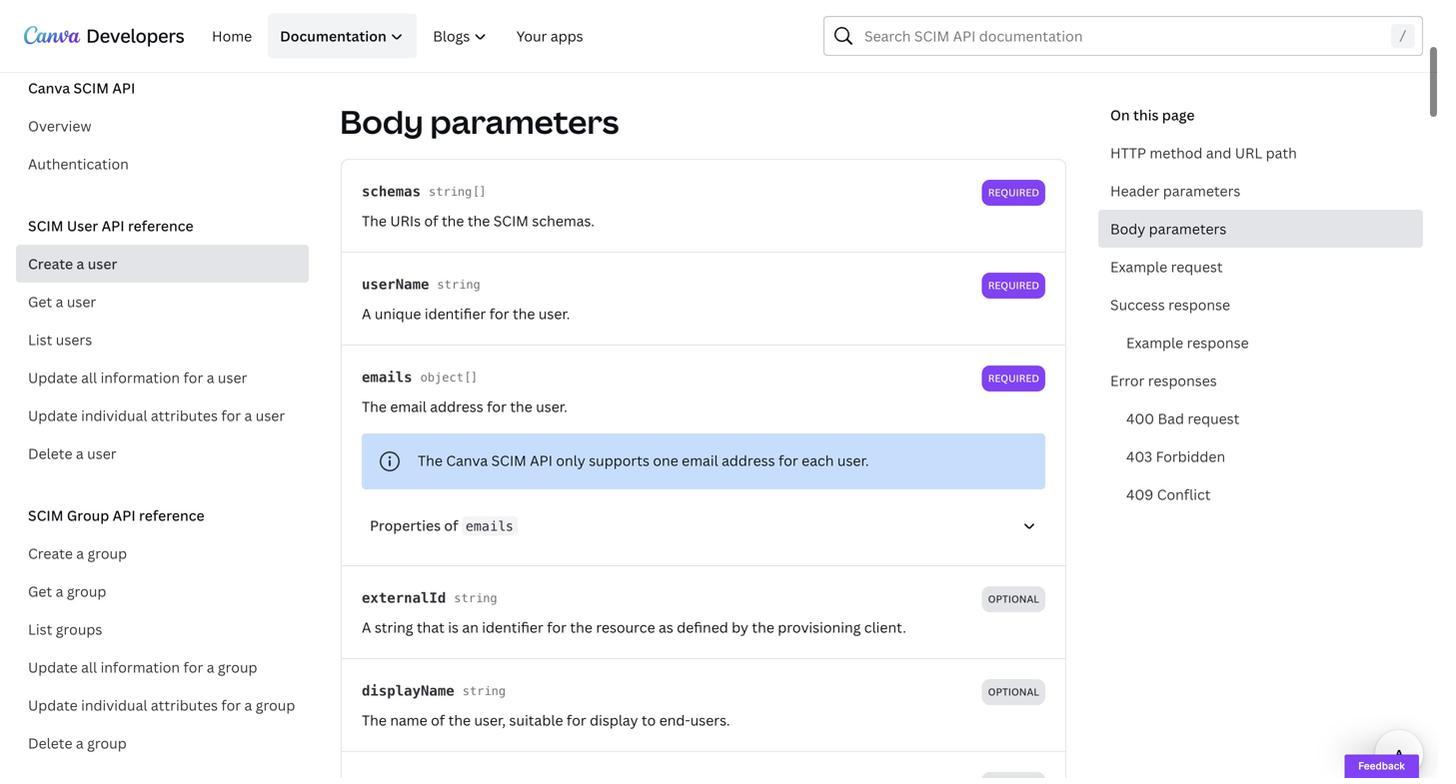 Task type: describe. For each thing, give the bounding box(es) containing it.
0 vertical spatial primary
[[391, 578, 450, 595]]

externalid string
[[362, 590, 497, 607]]

update for update all information for a group
[[28, 658, 78, 677]]

403
[[1126, 447, 1152, 466]]

create for create a group
[[28, 544, 73, 563]]

bad
[[1158, 409, 1184, 428]]

the email address for the user.
[[362, 397, 567, 416]]

whether the email is the primary address. only one email address for a user can be the primary one.
[[391, 606, 973, 647]]

user
[[67, 216, 98, 235]]

header
[[1110, 181, 1159, 200]]

delete for delete a group
[[28, 734, 72, 753]]

delete a user link
[[16, 435, 309, 473]]

create a user link
[[16, 245, 309, 283]]

parameters for header parameters link at the right of page
[[1163, 181, 1241, 200]]

emails object[]
[[362, 369, 478, 386]]

the canva scim api only supports one email address for each user.
[[418, 451, 869, 470]]

path
[[1266, 143, 1297, 162]]

user. for a unique identifier for the user.
[[538, 304, 570, 323]]

create a group link
[[16, 535, 309, 573]]

api for scim user api reference
[[102, 216, 125, 235]]

for left display on the bottom left of page
[[567, 711, 586, 730]]

response for example response
[[1187, 333, 1249, 352]]

delete for delete a user
[[28, 444, 72, 463]]

optional for the name of the user, suitable for display to end-users.
[[988, 686, 1039, 699]]

string for a string that is an identifier for the resource as defined by the provisioning client.
[[375, 618, 413, 637]]

end-
[[659, 711, 690, 730]]

scim user api reference
[[28, 216, 193, 235]]

suitable
[[509, 711, 563, 730]]

error
[[1110, 371, 1145, 390]]

overview
[[28, 116, 91, 135]]

email down the emails object[]
[[390, 397, 427, 416]]

group for delete a group
[[87, 734, 127, 753]]

delete a group link
[[16, 725, 309, 762]]

user inside 'link'
[[67, 292, 96, 311]]

1 horizontal spatial address
[[722, 451, 775, 470]]

400 bad request
[[1126, 409, 1240, 428]]

to
[[642, 711, 656, 730]]

a string that is an identifier for the resource as defined by the provisioning client.
[[362, 618, 906, 637]]

properties of emails
[[370, 516, 514, 535]]

primary boolean
[[391, 578, 508, 595]]

the email address.
[[391, 721, 516, 740]]

1 vertical spatial of
[[444, 516, 458, 535]]

a up delete a group link
[[244, 696, 252, 715]]

0 vertical spatial identifier
[[425, 304, 486, 323]]

address inside whether the email is the primary address. only one email address for a user can be the primary one.
[[779, 606, 832, 625]]

documentation
[[280, 26, 387, 45]]

each
[[802, 451, 834, 470]]

get a user link
[[16, 283, 309, 321]]

for left each
[[778, 451, 798, 470]]

1 vertical spatial primary
[[558, 606, 611, 625]]

list groups link
[[16, 611, 309, 649]]

only
[[556, 451, 585, 470]]

string for displayname string
[[462, 685, 506, 699]]

response for success response
[[1168, 295, 1230, 314]]

delete a group
[[28, 734, 127, 753]]

list for list users
[[28, 330, 52, 349]]

required for scim
[[988, 186, 1039, 199]]

example request link
[[1098, 248, 1423, 286]]

authorization:
[[345, 9, 457, 24]]

0 horizontal spatial address
[[430, 397, 483, 416]]

forbidden
[[1156, 447, 1225, 466]]

a unique identifier for the user.
[[362, 304, 570, 323]]

the for the uris of the the scim schemas.
[[362, 211, 387, 230]]

is for email
[[518, 606, 529, 625]]

example response
[[1126, 333, 1249, 352]]

403 forbidden link
[[1114, 438, 1423, 476]]

a inside whether the email is the primary address. only one email address for a user can be the primary one.
[[859, 606, 866, 625]]

optional for a string that is an identifier for the resource as defined by the provisioning client.
[[988, 593, 1039, 606]]

users
[[56, 330, 92, 349]]

api for scim group api reference
[[113, 506, 136, 525]]

create a user
[[28, 254, 117, 273]]

a up update individual attributes for a group link
[[207, 658, 214, 677]]

for inside whether the email is the primary address. only one email address for a user can be the primary one.
[[835, 606, 855, 625]]

update for update individual attributes for a group
[[28, 696, 78, 715]]

blogs button
[[421, 13, 500, 58]]

api left only
[[530, 451, 553, 470]]

schemas
[[362, 183, 421, 200]]

documentation button
[[268, 13, 417, 58]]

for down update all information for a user link
[[221, 406, 241, 425]]

email down the boolean
[[478, 606, 515, 625]]

success response link
[[1098, 286, 1423, 324]]

authentication link
[[16, 145, 309, 183]]

only
[[675, 606, 706, 625]]

address. inside whether the email is the primary address. only one email address for a user can be the primary one.
[[614, 606, 671, 625]]

a up group
[[76, 444, 84, 463]]

canva developers logo image
[[24, 25, 184, 46]]

is for that
[[448, 618, 459, 637]]

scim left user
[[28, 216, 63, 235]]

get a group link
[[16, 573, 309, 611]]

your apps
[[516, 26, 583, 45]]

http method and url path
[[1110, 143, 1297, 162]]

update for update individual attributes for a user
[[28, 406, 78, 425]]

whether
[[391, 606, 449, 625]]

string for username string
[[437, 278, 480, 292]]

group for create a group
[[87, 544, 127, 563]]

attributes for group
[[151, 696, 218, 715]]

for down a unique identifier for the user.
[[487, 397, 507, 416]]

scim left group
[[28, 506, 63, 525]]

success
[[1110, 295, 1165, 314]]

update individual attributes for a user
[[28, 406, 285, 425]]

individual for user
[[81, 406, 147, 425]]

/
[[1399, 27, 1407, 44]]

success response
[[1110, 295, 1230, 314]]

group inside update individual attributes for a group link
[[256, 696, 295, 715]]

the for the email address.
[[391, 721, 416, 740]]

scim left schemas.
[[493, 211, 529, 230]]

display
[[590, 711, 638, 730]]

0 horizontal spatial body
[[340, 100, 424, 143]]

409 conflict link
[[1114, 476, 1423, 514]]

supports
[[589, 451, 649, 470]]

content-
[[345, 43, 409, 58]]

all for list groups
[[81, 658, 97, 677]]

scim up 'overview'
[[73, 78, 109, 97]]

conflict
[[1157, 485, 1211, 504]]

displayname
[[362, 683, 454, 700]]

value
[[391, 693, 433, 710]]

2 vertical spatial user.
[[837, 451, 869, 470]]

the for the email address for the user.
[[362, 397, 387, 416]]

header parameters
[[1110, 181, 1241, 200]]

blogs
[[433, 26, 470, 45]]

apps
[[551, 26, 583, 45]]

get a user
[[28, 292, 96, 311]]

and
[[1206, 143, 1231, 162]]

url
[[1235, 143, 1262, 162]]

an
[[462, 618, 479, 637]]

method
[[1150, 143, 1203, 162]]

home link
[[200, 13, 264, 58]]

error responses
[[1110, 371, 1217, 390]]

authorization: bearer {token}
[[345, 9, 577, 24]]

1 horizontal spatial body
[[1110, 219, 1145, 238]]



Task type: vqa. For each thing, say whether or not it's contained in the screenshot.


Task type: locate. For each thing, give the bounding box(es) containing it.
1 delete from the top
[[28, 444, 72, 463]]

1 optional from the top
[[988, 593, 1039, 606]]

1 horizontal spatial address.
[[614, 606, 671, 625]]

is left an
[[448, 618, 459, 637]]

for down the uris of the the scim schemas.
[[489, 304, 509, 323]]

user.
[[538, 304, 570, 323], [536, 397, 567, 416], [837, 451, 869, 470]]

content-type: application/scim+json
[[345, 43, 625, 58]]

4 update from the top
[[28, 696, 78, 715]]

response
[[1168, 295, 1230, 314], [1187, 333, 1249, 352]]

example up success
[[1110, 257, 1167, 276]]

0 vertical spatial user.
[[538, 304, 570, 323]]

all for list users
[[81, 368, 97, 387]]

0 vertical spatial address.
[[614, 606, 671, 625]]

api right user
[[102, 216, 125, 235]]

attributes inside update individual attributes for a user link
[[151, 406, 218, 425]]

1 vertical spatial delete
[[28, 734, 72, 753]]

1 vertical spatial individual
[[81, 696, 147, 715]]

1 vertical spatial list
[[28, 620, 52, 639]]

1 vertical spatial information
[[101, 658, 180, 677]]

0 vertical spatial create
[[28, 254, 73, 273]]

required for primary
[[959, 581, 1010, 594]]

emails left object[] on the top
[[362, 369, 412, 386]]

individual down update all information for a group
[[81, 696, 147, 715]]

example for example response
[[1126, 333, 1183, 352]]

one.
[[447, 628, 476, 647]]

a down list users link
[[207, 368, 214, 387]]

username string
[[362, 276, 480, 293]]

list for list groups
[[28, 620, 52, 639]]

0 vertical spatial delete
[[28, 444, 72, 463]]

the uris of the the scim schemas.
[[362, 211, 595, 230]]

primary left as
[[558, 606, 611, 625]]

create a group
[[28, 544, 127, 563]]

identifier down username string
[[425, 304, 486, 323]]

delete
[[28, 444, 72, 463], [28, 734, 72, 753]]

body parameters link
[[1098, 210, 1423, 248]]

0 vertical spatial request
[[1171, 257, 1223, 276]]

of
[[424, 211, 438, 230], [444, 516, 458, 535], [431, 711, 445, 730]]

update up delete a user
[[28, 406, 78, 425]]

1 vertical spatial a
[[362, 618, 371, 637]]

2 all from the top
[[81, 658, 97, 677]]

0 horizontal spatial body parameters
[[340, 100, 619, 143]]

the left "uris"
[[362, 211, 387, 230]]

is right an
[[518, 606, 529, 625]]

string inside externalid string
[[454, 592, 497, 606]]

example up error responses
[[1126, 333, 1183, 352]]

1 horizontal spatial body parameters
[[1110, 219, 1226, 238]]

provisioning
[[778, 618, 861, 637]]

1 horizontal spatial emails
[[466, 519, 514, 534]]

get up the list users
[[28, 292, 52, 311]]

name
[[390, 711, 427, 730]]

api for canva scim api
[[112, 78, 135, 97]]

2 update from the top
[[28, 406, 78, 425]]

type:
[[409, 43, 449, 58]]

1 horizontal spatial canva
[[446, 451, 488, 470]]

0 vertical spatial example
[[1110, 257, 1167, 276]]

1 vertical spatial user.
[[536, 397, 567, 416]]

email down "value string"
[[419, 721, 456, 740]]

for up delete a group link
[[221, 696, 241, 715]]

body parameters
[[340, 100, 619, 143], [1110, 219, 1226, 238]]

delete a user
[[28, 444, 116, 463]]

canva scim api
[[28, 78, 135, 97]]

group inside delete a group link
[[87, 734, 127, 753]]

unique
[[375, 304, 421, 323]]

value string
[[391, 693, 484, 710]]

0 vertical spatial canva
[[28, 78, 70, 97]]

1 vertical spatial one
[[710, 606, 735, 625]]

update down the list users
[[28, 368, 78, 387]]

for down list users link
[[183, 368, 203, 387]]

body parameters down 'content-type: application/scim+json'
[[340, 100, 619, 143]]

2 vertical spatial primary
[[391, 628, 444, 647]]

0 horizontal spatial is
[[448, 618, 459, 637]]

all inside update all information for a group link
[[81, 658, 97, 677]]

required for user.
[[988, 279, 1039, 292]]

1 vertical spatial example
[[1126, 333, 1183, 352]]

2 vertical spatial address
[[779, 606, 832, 625]]

a down update all information for a user link
[[244, 406, 252, 425]]

group inside create a group link
[[87, 544, 127, 563]]

2 list from the top
[[28, 620, 52, 639]]

information up update individual attributes for a group
[[101, 658, 180, 677]]

address left each
[[722, 451, 775, 470]]

attributes inside update individual attributes for a group link
[[151, 696, 218, 715]]

individual for group
[[81, 696, 147, 715]]

application/scim+json
[[457, 43, 625, 58]]

2 get from the top
[[28, 582, 52, 601]]

a
[[362, 304, 371, 323], [362, 618, 371, 637]]

on
[[1110, 105, 1130, 124]]

http
[[1110, 143, 1146, 162]]

list left groups
[[28, 620, 52, 639]]

that
[[417, 618, 445, 637]]

1 vertical spatial create
[[28, 544, 73, 563]]

get inside 'link'
[[28, 292, 52, 311]]

0 vertical spatial list
[[28, 330, 52, 349]]

string inside "value string"
[[441, 695, 484, 709]]

1 vertical spatial request
[[1188, 409, 1240, 428]]

of right "uris"
[[424, 211, 438, 230]]

username
[[362, 276, 429, 293]]

2 vertical spatial of
[[431, 711, 445, 730]]

the for the name of the user, suitable for display to end-users.
[[362, 711, 387, 730]]

0 vertical spatial body
[[340, 100, 424, 143]]

api up overview link
[[112, 78, 135, 97]]

1 a from the top
[[362, 304, 371, 323]]

1 create from the top
[[28, 254, 73, 273]]

1 vertical spatial identifier
[[482, 618, 543, 637]]

body up schemas
[[340, 100, 424, 143]]

of down "value string"
[[431, 711, 445, 730]]

a down update individual attributes for a group
[[76, 734, 84, 753]]

example
[[1110, 257, 1167, 276], [1126, 333, 1183, 352]]

users.
[[690, 711, 730, 730]]

reference for scim group api reference
[[139, 506, 205, 525]]

primary
[[391, 578, 450, 595], [558, 606, 611, 625], [391, 628, 444, 647]]

reference up create a user link
[[128, 216, 193, 235]]

1 vertical spatial reference
[[139, 506, 205, 525]]

create
[[28, 254, 73, 273], [28, 544, 73, 563]]

the down the email address for the user.
[[418, 451, 443, 470]]

0 horizontal spatial emails
[[362, 369, 412, 386]]

user. down schemas.
[[538, 304, 570, 323]]

email right defined
[[739, 606, 775, 625]]

a down user
[[76, 254, 84, 273]]

0 horizontal spatial one
[[653, 451, 678, 470]]

as
[[659, 618, 673, 637]]

group for get a group
[[67, 582, 106, 601]]

attributes up the delete a user link
[[151, 406, 218, 425]]

list inside list groups link
[[28, 620, 52, 639]]

update all information for a group link
[[16, 649, 309, 687]]

create up 'get a group' in the bottom of the page
[[28, 544, 73, 563]]

canva up 'overview'
[[28, 78, 70, 97]]

1 vertical spatial body parameters
[[1110, 219, 1226, 238]]

primary down whether
[[391, 628, 444, 647]]

1 list from the top
[[28, 330, 52, 349]]

update for update all information for a user
[[28, 368, 78, 387]]

primary up whether
[[391, 578, 450, 595]]

0 vertical spatial body parameters
[[340, 100, 619, 143]]

1 information from the top
[[101, 368, 180, 387]]

1 vertical spatial optional
[[988, 686, 1039, 699]]

1 vertical spatial get
[[28, 582, 52, 601]]

of right properties
[[444, 516, 458, 535]]

a down group
[[76, 544, 84, 563]]

a for a string that is an identifier for the resource as defined by the provisioning client.
[[362, 618, 371, 637]]

1 get from the top
[[28, 292, 52, 311]]

update individual attributes for a user link
[[16, 397, 309, 435]]

list users
[[28, 330, 92, 349]]

1 vertical spatial response
[[1187, 333, 1249, 352]]

0 vertical spatial all
[[81, 368, 97, 387]]

all down groups
[[81, 658, 97, 677]]

0 vertical spatial reference
[[128, 216, 193, 235]]

update down list groups on the bottom of the page
[[28, 658, 78, 677]]

string down externalid
[[375, 618, 413, 637]]

address down object[] on the top
[[430, 397, 483, 416]]

get a group
[[28, 582, 106, 601]]

all inside update all information for a user link
[[81, 368, 97, 387]]

1 vertical spatial address
[[722, 451, 775, 470]]

get up list groups on the bottom of the page
[[28, 582, 52, 601]]

scim
[[73, 78, 109, 97], [493, 211, 529, 230], [28, 216, 63, 235], [491, 451, 526, 470], [28, 506, 63, 525]]

group inside get a group link
[[67, 582, 106, 601]]

string up the email address.
[[441, 695, 484, 709]]

response up example response
[[1168, 295, 1230, 314]]

delete inside delete a group link
[[28, 734, 72, 753]]

object[]
[[420, 371, 478, 385]]

your
[[516, 26, 547, 45]]

3 update from the top
[[28, 658, 78, 677]]

string[]
[[429, 185, 486, 199]]

list users link
[[16, 321, 309, 359]]

address
[[430, 397, 483, 416], [722, 451, 775, 470], [779, 606, 832, 625]]

2 delete from the top
[[28, 734, 72, 753]]

address. down "value string"
[[459, 721, 516, 740]]

reference for scim user api reference
[[128, 216, 193, 235]]

attributes for user
[[151, 406, 218, 425]]

the down the emails object[]
[[362, 397, 387, 416]]

0 vertical spatial attributes
[[151, 406, 218, 425]]

individual inside update individual attributes for a user link
[[81, 406, 147, 425]]

2 horizontal spatial address
[[779, 606, 832, 625]]

1 vertical spatial parameters
[[1163, 181, 1241, 200]]

a up the list users
[[56, 292, 63, 311]]

body
[[340, 100, 424, 143], [1110, 219, 1145, 238]]

2 create from the top
[[28, 544, 73, 563]]

overview link
[[16, 107, 309, 145]]

a
[[76, 254, 84, 273], [56, 292, 63, 311], [207, 368, 214, 387], [244, 406, 252, 425], [76, 444, 84, 463], [76, 544, 84, 563], [56, 582, 63, 601], [859, 606, 866, 625], [207, 658, 214, 677], [244, 696, 252, 715], [76, 734, 84, 753]]

information inside update all information for a user link
[[101, 368, 180, 387]]

list left users
[[28, 330, 52, 349]]

409
[[1126, 485, 1154, 504]]

group inside update all information for a group link
[[218, 658, 257, 677]]

body parameters up 'example request'
[[1110, 219, 1226, 238]]

canva down the email address for the user.
[[446, 451, 488, 470]]

user inside whether the email is the primary address. only one email address for a user can be the primary one.
[[870, 606, 899, 625]]

1 horizontal spatial is
[[518, 606, 529, 625]]

get for get a user
[[28, 292, 52, 311]]

update
[[28, 368, 78, 387], [28, 406, 78, 425], [28, 658, 78, 677], [28, 696, 78, 715]]

create up get a user
[[28, 254, 73, 273]]

{token}
[[521, 9, 577, 24]]

user. up only
[[536, 397, 567, 416]]

string up an
[[454, 592, 497, 606]]

1 vertical spatial body
[[1110, 219, 1145, 238]]

address. left only
[[614, 606, 671, 625]]

parameters down application/scim+json
[[430, 100, 619, 143]]

home
[[212, 26, 252, 45]]

1 attributes from the top
[[151, 406, 218, 425]]

update individual attributes for a group
[[28, 696, 295, 715]]

1 vertical spatial address.
[[459, 721, 516, 740]]

defined
[[677, 618, 728, 637]]

the left "name"
[[362, 711, 387, 730]]

api right group
[[113, 506, 136, 525]]

information for list groups
[[101, 658, 180, 677]]

string up a unique identifier for the user.
[[437, 278, 480, 292]]

string up user,
[[462, 685, 506, 699]]

reference up create a group link
[[139, 506, 205, 525]]

string for externalid string
[[454, 592, 497, 606]]

individual down update all information for a user
[[81, 406, 147, 425]]

1 vertical spatial all
[[81, 658, 97, 677]]

on this page
[[1110, 105, 1195, 124]]

2 a from the top
[[362, 618, 371, 637]]

the
[[442, 211, 464, 230], [468, 211, 490, 230], [513, 304, 535, 323], [510, 397, 532, 416], [452, 606, 475, 625], [532, 606, 555, 625], [951, 606, 973, 625], [570, 618, 592, 637], [752, 618, 774, 637], [448, 711, 471, 730]]

user. right each
[[837, 451, 869, 470]]

boolean
[[458, 580, 508, 594]]

schemas string[]
[[362, 183, 486, 200]]

list groups
[[28, 620, 102, 639]]

403 forbidden
[[1126, 447, 1225, 466]]

information up update individual attributes for a user
[[101, 368, 180, 387]]

of for name
[[431, 711, 445, 730]]

create for create a user
[[28, 254, 73, 273]]

bearer
[[465, 9, 513, 24]]

emails up the boolean
[[466, 519, 514, 534]]

user
[[88, 254, 117, 273], [67, 292, 96, 311], [218, 368, 247, 387], [256, 406, 285, 425], [87, 444, 116, 463], [870, 606, 899, 625]]

2 optional from the top
[[988, 686, 1039, 699]]

uris
[[390, 211, 421, 230]]

a down externalid
[[362, 618, 371, 637]]

attributes down update all information for a group link
[[151, 696, 218, 715]]

string inside username string
[[437, 278, 480, 292]]

string for value string
[[441, 695, 484, 709]]

1 update from the top
[[28, 368, 78, 387]]

error responses link
[[1098, 362, 1423, 400]]

0 vertical spatial get
[[28, 292, 52, 311]]

of for uris
[[424, 211, 438, 230]]

string inside displayname string
[[462, 685, 506, 699]]

information inside update all information for a group link
[[101, 658, 180, 677]]

0 vertical spatial optional
[[988, 593, 1039, 606]]

0 vertical spatial emails
[[362, 369, 412, 386]]

0 vertical spatial information
[[101, 368, 180, 387]]

2 information from the top
[[101, 658, 180, 677]]

0 vertical spatial a
[[362, 304, 371, 323]]

a inside 'link'
[[56, 292, 63, 311]]

user. for the email address for the user.
[[536, 397, 567, 416]]

individual inside update individual attributes for a group link
[[81, 696, 147, 715]]

reference
[[128, 216, 193, 235], [139, 506, 205, 525]]

email right supports
[[682, 451, 718, 470]]

parameters down http method and url path
[[1163, 181, 1241, 200]]

on this page heading
[[1098, 104, 1423, 126]]

1 vertical spatial canva
[[446, 451, 488, 470]]

response up responses
[[1187, 333, 1249, 352]]

emails
[[362, 369, 412, 386], [466, 519, 514, 534]]

0 vertical spatial parameters
[[430, 100, 619, 143]]

1 vertical spatial attributes
[[151, 696, 218, 715]]

update up 'delete a group'
[[28, 696, 78, 715]]

example for example request
[[1110, 257, 1167, 276]]

the down value at the bottom
[[391, 721, 416, 740]]

0 horizontal spatial address.
[[459, 721, 516, 740]]

update all information for a group
[[28, 658, 257, 677]]

0 vertical spatial response
[[1168, 295, 1230, 314]]

request up success response
[[1171, 257, 1223, 276]]

user,
[[474, 711, 506, 730]]

http method and url path link
[[1098, 134, 1423, 172]]

get for get a group
[[28, 582, 52, 601]]

400 bad request link
[[1114, 400, 1423, 438]]

client.
[[864, 618, 906, 637]]

0 horizontal spatial canva
[[28, 78, 70, 97]]

information for list users
[[101, 368, 180, 387]]

parameters for body parameters link on the top of the page
[[1149, 219, 1226, 238]]

is inside whether the email is the primary address. only one email address for a user can be the primary one.
[[518, 606, 529, 625]]

attributes
[[151, 406, 218, 425], [151, 696, 218, 715]]

responses
[[1148, 371, 1217, 390]]

a for a unique identifier for the user.
[[362, 304, 371, 323]]

2 vertical spatial parameters
[[1149, 219, 1226, 238]]

for left client.
[[835, 606, 855, 625]]

body down header
[[1110, 219, 1145, 238]]

scim left only
[[491, 451, 526, 470]]

one right supports
[[653, 451, 678, 470]]

request inside 400 bad request 'link'
[[1188, 409, 1240, 428]]

address right by
[[779, 606, 832, 625]]

list inside list users link
[[28, 330, 52, 349]]

1 all from the top
[[81, 368, 97, 387]]

by
[[732, 618, 748, 637]]

Search SCIM API documentation text field
[[823, 16, 1423, 56]]

a up list groups on the bottom of the page
[[56, 582, 63, 601]]

for left resource
[[547, 618, 567, 637]]

1 horizontal spatial one
[[710, 606, 735, 625]]

for up update individual attributes for a group link
[[183, 658, 203, 677]]

one inside whether the email is the primary address. only one email address for a user can be the primary one.
[[710, 606, 735, 625]]

0 vertical spatial one
[[653, 451, 678, 470]]

resource
[[596, 618, 655, 637]]

request right bad
[[1188, 409, 1240, 428]]

the
[[362, 211, 387, 230], [362, 397, 387, 416], [418, 451, 443, 470], [362, 711, 387, 730], [391, 721, 416, 740]]

a left can on the bottom of page
[[859, 606, 866, 625]]

0 vertical spatial address
[[430, 397, 483, 416]]

0 vertical spatial of
[[424, 211, 438, 230]]

identifier right an
[[482, 618, 543, 637]]

page
[[1162, 105, 1195, 124]]

request inside example request link
[[1171, 257, 1223, 276]]

all down users
[[81, 368, 97, 387]]

the for the canva scim api only supports one email address for each user.
[[418, 451, 443, 470]]

0 vertical spatial individual
[[81, 406, 147, 425]]

1 vertical spatial emails
[[466, 519, 514, 534]]

parameters down header parameters
[[1149, 219, 1226, 238]]

group
[[67, 506, 109, 525]]

externalid
[[362, 590, 446, 607]]

update all information for a user
[[28, 368, 247, 387]]

2 attributes from the top
[[151, 696, 218, 715]]

emails inside properties of emails
[[466, 519, 514, 534]]

2 individual from the top
[[81, 696, 147, 715]]

1 individual from the top
[[81, 406, 147, 425]]



